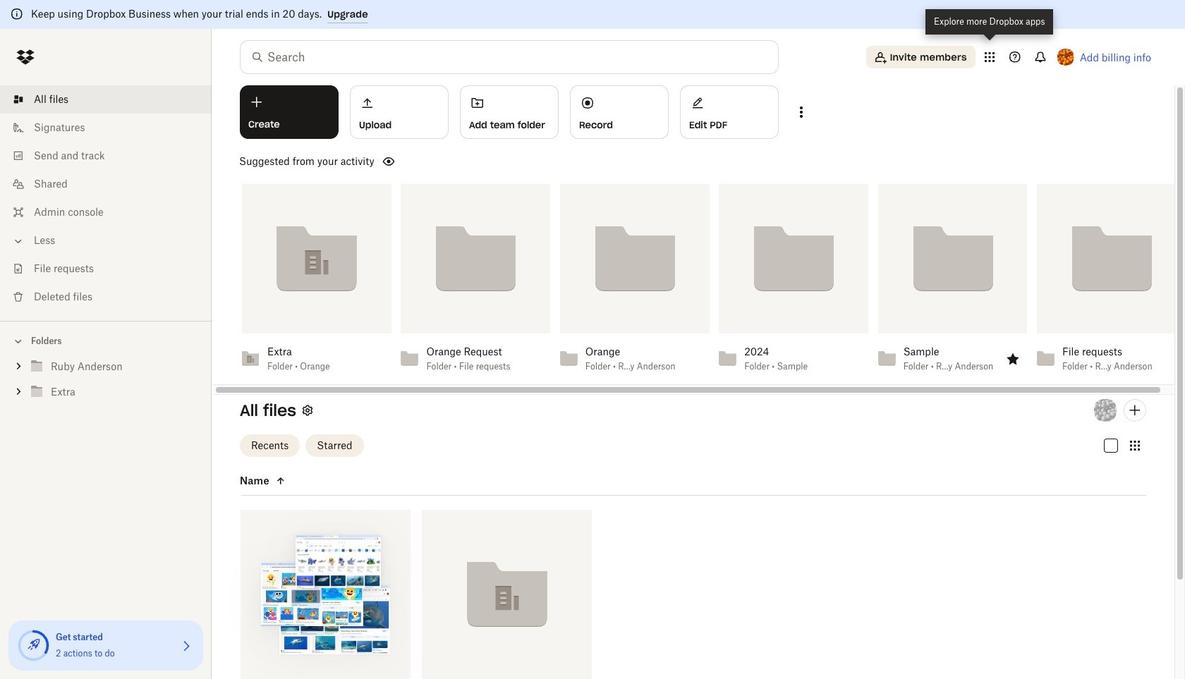 Task type: describe. For each thing, give the bounding box(es) containing it.
less image
[[11, 234, 25, 248]]

account menu image
[[1058, 49, 1074, 66]]

folder settings image
[[299, 402, 316, 419]]

team member folder, ruby anderson row
[[241, 510, 411, 680]]

add team members image
[[1127, 402, 1144, 419]]

Search in folder "Dropbox" text field
[[267, 49, 749, 66]]



Task type: vqa. For each thing, say whether or not it's contained in the screenshot.
BEST VALUE
no



Task type: locate. For each thing, give the bounding box(es) containing it.
alert
[[0, 0, 1186, 29]]

group
[[0, 351, 212, 416]]

team shared folder, extra row
[[422, 510, 592, 680]]

list
[[0, 77, 212, 321]]

dropbox image
[[11, 43, 40, 71]]

ruby anderson image
[[1094, 399, 1117, 422]]

list item
[[0, 85, 212, 114]]



